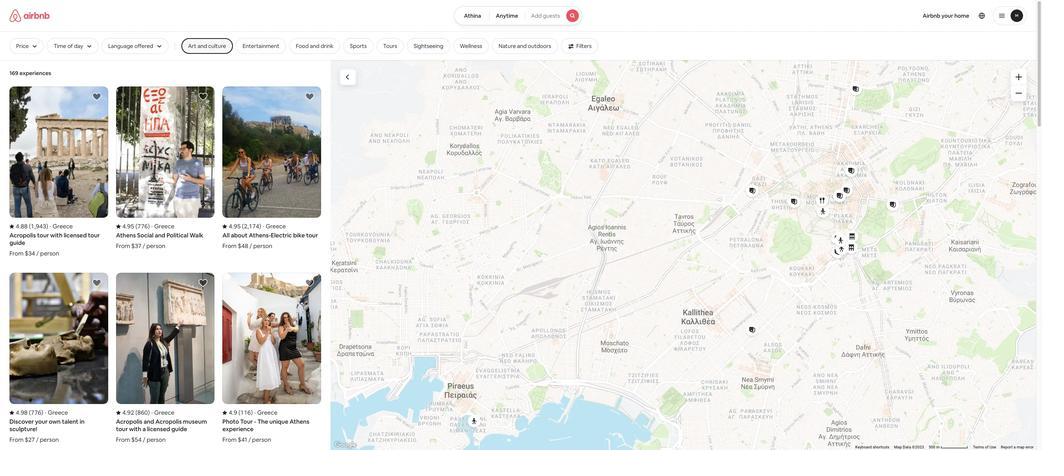 Task type: describe. For each thing, give the bounding box(es) containing it.
person inside all about athens-electric bike tour from $48 / person
[[253, 243, 272, 250]]

(776) for social
[[135, 223, 150, 230]]

$54
[[131, 437, 142, 444]]

price button
[[9, 38, 44, 54]]

photo
[[223, 419, 239, 426]]

©2023
[[912, 446, 924, 450]]

· greece for and
[[151, 223, 174, 230]]

· greece for with
[[50, 223, 73, 230]]

drink
[[321, 43, 334, 50]]

person inside the photo tour - the unique athens experience from $41 / person
[[252, 437, 271, 444]]

athens inside athens social and political walk from $37 / person
[[116, 232, 136, 239]]

tour
[[240, 419, 253, 426]]

terms of use link
[[973, 446, 997, 450]]

greece for acropolis
[[154, 410, 174, 417]]

art and culture
[[188, 43, 226, 50]]

data
[[903, 446, 911, 450]]

169 experiences
[[9, 70, 51, 77]]

4.98 (776)
[[16, 410, 43, 417]]

Wellness button
[[453, 38, 489, 54]]

walk
[[190, 232, 203, 239]]

(116)
[[239, 410, 253, 417]]

report a map error link
[[1001, 446, 1034, 450]]

report a map error
[[1001, 446, 1034, 450]]

sports
[[350, 43, 367, 50]]

greece for with
[[53, 223, 73, 230]]

zoom out image
[[1016, 90, 1022, 96]]

Art and culture button
[[181, 38, 233, 54]]

discover
[[9, 419, 34, 426]]

add to wishlist image for discover your own talent in sculpture! from $27 / person
[[92, 279, 101, 288]]

museum
[[183, 419, 207, 426]]

athens social and political walk group
[[116, 87, 215, 250]]

tours
[[383, 43, 397, 50]]

and for culture
[[198, 43, 207, 50]]

4.9 out of 5 average rating,  116 reviews image
[[223, 410, 253, 417]]

4.95 out of 5 average rating,  776 reviews image
[[116, 223, 150, 230]]

500
[[929, 446, 936, 450]]

acropolis for with
[[116, 419, 142, 426]]

· greece for acropolis
[[151, 410, 174, 417]]

with inside acropolis tour with licensed tour guide from $34 / person
[[50, 232, 62, 239]]

(2,174)
[[242, 223, 261, 230]]

4.98 out of 5 average rating,  776 reviews image
[[9, 410, 43, 417]]

licensed inside acropolis tour with licensed tour guide from $34 / person
[[64, 232, 87, 239]]

$34
[[25, 250, 35, 258]]

/ inside all about athens-electric bike tour from $48 / person
[[250, 243, 252, 250]]

acropolis tour with licensed tour guide from $34 / person
[[9, 232, 100, 258]]

airbnb
[[923, 12, 941, 19]]

greece for athens-
[[266, 223, 286, 230]]

google image
[[333, 441, 359, 451]]

guide inside acropolis tour with licensed tour guide from $34 / person
[[9, 239, 25, 247]]

500 m
[[929, 446, 941, 450]]

of for day
[[67, 43, 73, 50]]

add guests button
[[525, 6, 582, 25]]

from inside the photo tour - the unique athens experience from $41 / person
[[223, 437, 237, 444]]

your for discover
[[35, 419, 48, 426]]

offered
[[134, 43, 153, 50]]

language
[[108, 43, 133, 50]]

m
[[937, 446, 940, 450]]

· for 4.9 (116)
[[254, 410, 256, 417]]

anytime
[[496, 12, 518, 19]]

4.92
[[122, 410, 134, 417]]

keyboard shortcuts button
[[856, 445, 890, 451]]

talent
[[62, 419, 78, 426]]

4.95 (2,174)
[[229, 223, 261, 230]]

add to wishlist image for all about athens-electric bike tour from $48 / person
[[305, 92, 315, 102]]

1 vertical spatial a
[[1014, 446, 1016, 450]]

filters button
[[561, 38, 599, 54]]

sculpture!
[[9, 426, 37, 434]]

$37
[[131, 243, 141, 250]]

in
[[80, 419, 85, 426]]

$48
[[238, 243, 248, 250]]

keyboard shortcuts
[[856, 446, 890, 450]]

-
[[254, 419, 256, 426]]

4.95 (776)
[[122, 223, 150, 230]]

add
[[531, 12, 542, 19]]

filters
[[577, 43, 592, 50]]

169
[[9, 70, 18, 77]]

electric
[[271, 232, 292, 239]]

a inside acropolis and acropolis museum tour with a licensed guide from $54 / person
[[143, 426, 146, 434]]

experience
[[223, 426, 254, 434]]

sightseeing
[[414, 43, 443, 50]]

· for 4.95 (2,174)
[[263, 223, 264, 230]]

Entertainment button
[[236, 38, 286, 54]]

experiences
[[20, 70, 51, 77]]

map data ©2023
[[894, 446, 924, 450]]

outdoors
[[528, 43, 551, 50]]

nature and outdoors
[[499, 43, 551, 50]]

greece for -
[[257, 410, 278, 417]]

home
[[955, 12, 970, 19]]

profile element
[[592, 0, 1027, 31]]

discover your own talent in sculpture! from $27 / person
[[9, 419, 85, 444]]

Sports button
[[343, 38, 374, 54]]

google map
showing 20 experiences. region
[[331, 60, 1037, 451]]

2 horizontal spatial acropolis
[[155, 419, 182, 426]]

and inside athens social and political walk from $37 / person
[[155, 232, 165, 239]]

from inside acropolis tour with licensed tour guide from $34 / person
[[9, 250, 23, 258]]

acropolis and acropolis museum tour with a licensed guide group
[[116, 273, 215, 444]]

terms
[[973, 446, 984, 450]]

language offered button
[[102, 38, 168, 54]]

language offered
[[108, 43, 153, 50]]

4.92 (860)
[[122, 410, 150, 417]]

4.88
[[16, 223, 28, 230]]

· greece for own
[[45, 410, 68, 417]]

athens social and political walk from $37 / person
[[116, 232, 203, 250]]

person inside acropolis tour with licensed tour guide from $34 / person
[[40, 250, 59, 258]]

airbnb your home
[[923, 12, 970, 19]]

person inside acropolis and acropolis museum tour with a licensed guide from $54 / person
[[147, 437, 166, 444]]

athina
[[464, 12, 481, 19]]

Tours button
[[377, 38, 404, 54]]

your for airbnb
[[942, 12, 954, 19]]

4.95 for 4.95 (2,174)
[[229, 223, 241, 230]]

licensed inside acropolis and acropolis museum tour with a licensed guide from $54 / person
[[147, 426, 170, 434]]

acropolis tour with licensed tour guide group
[[9, 87, 108, 258]]

greece for and
[[154, 223, 174, 230]]

all
[[223, 232, 230, 239]]

social
[[137, 232, 154, 239]]

report
[[1001, 446, 1013, 450]]

discover your own talent in sculpture! group
[[9, 273, 108, 444]]

add to wishlist image for athens social and political walk from $37 / person
[[199, 92, 208, 102]]

· greece for athens-
[[263, 223, 286, 230]]

anytime button
[[489, 6, 525, 25]]

Nature and outdoors button
[[492, 38, 558, 54]]

(776) for your
[[29, 410, 43, 417]]



Task type: locate. For each thing, give the bounding box(es) containing it.
greece inside acropolis tour with licensed tour guide group
[[53, 223, 73, 230]]

your left own
[[35, 419, 48, 426]]

4.98
[[16, 410, 28, 417]]

0 vertical spatial guide
[[9, 239, 25, 247]]

map
[[894, 446, 902, 450]]

Sightseeing button
[[407, 38, 450, 54]]

add to wishlist image inside discover your own talent in sculpture! group
[[92, 279, 101, 288]]

add to wishlist image
[[92, 92, 101, 102], [199, 92, 208, 102], [305, 279, 315, 288]]

and left drink in the top left of the page
[[310, 43, 320, 50]]

1 vertical spatial athens
[[290, 419, 310, 426]]

0 horizontal spatial with
[[50, 232, 62, 239]]

0 horizontal spatial acropolis
[[9, 232, 36, 239]]

wellness
[[460, 43, 482, 50]]

time of day button
[[47, 38, 98, 54]]

$27
[[25, 437, 35, 444]]

from left $34
[[9, 250, 23, 258]]

4.9 (116)
[[229, 410, 253, 417]]

from left $37
[[116, 243, 130, 250]]

shortcuts
[[873, 446, 890, 450]]

· inside "athens social and political walk" group
[[151, 223, 153, 230]]

guide
[[9, 239, 25, 247], [171, 426, 187, 434]]

and inside "button"
[[198, 43, 207, 50]]

· for 4.95 (776)
[[151, 223, 153, 230]]

· greece inside discover your own talent in sculpture! group
[[45, 410, 68, 417]]

add to wishlist image inside "athens social and political walk" group
[[199, 92, 208, 102]]

1 horizontal spatial acropolis
[[116, 419, 142, 426]]

· greece up acropolis tour with licensed tour guide from $34 / person
[[50, 223, 73, 230]]

of
[[67, 43, 73, 50], [985, 446, 989, 450]]

airbnb your home link
[[918, 7, 974, 24]]

4.95 inside all about athens-electric bike tour group
[[229, 223, 241, 230]]

person inside discover your own talent in sculpture! from $27 / person
[[40, 437, 59, 444]]

of left day
[[67, 43, 73, 50]]

0 vertical spatial licensed
[[64, 232, 87, 239]]

and right 'nature'
[[517, 43, 527, 50]]

· greece up athens social and political walk from $37 / person
[[151, 223, 174, 230]]

greece inside "athens social and political walk" group
[[154, 223, 174, 230]]

and for acropolis
[[144, 419, 154, 426]]

food and drink
[[296, 43, 334, 50]]

bike
[[293, 232, 305, 239]]

· greece inside all about athens-electric bike tour group
[[263, 223, 286, 230]]

athens inside the photo tour - the unique athens experience from $41 / person
[[290, 419, 310, 426]]

photo tour - the unique athens experience from $41 / person
[[223, 419, 310, 444]]

1 vertical spatial your
[[35, 419, 48, 426]]

· greece for -
[[254, 410, 278, 417]]

/ right $34
[[36, 250, 39, 258]]

1 vertical spatial with
[[129, 426, 141, 434]]

1 horizontal spatial with
[[129, 426, 141, 434]]

· right 4.98 (776)
[[45, 410, 46, 417]]

terms of use
[[973, 446, 997, 450]]

(1,943)
[[29, 223, 48, 230]]

(776) right "4.98"
[[29, 410, 43, 417]]

· greece up electric
[[263, 223, 286, 230]]

acropolis down 4.88
[[9, 232, 36, 239]]

person down the
[[252, 437, 271, 444]]

1 horizontal spatial your
[[942, 12, 954, 19]]

None search field
[[454, 6, 582, 25]]

all about athens-electric bike tour from $48 / person
[[223, 232, 318, 250]]

0 horizontal spatial guide
[[9, 239, 25, 247]]

4.9
[[229, 410, 237, 417]]

about
[[231, 232, 248, 239]]

(776) inside discover your own talent in sculpture! group
[[29, 410, 43, 417]]

add guests
[[531, 12, 560, 19]]

1 horizontal spatial of
[[985, 446, 989, 450]]

add to wishlist image for acropolis and acropolis museum tour with a licensed guide from $54 / person
[[199, 279, 208, 288]]

· for 4.88 (1,943)
[[50, 223, 51, 230]]

· greece inside photo tour - the unique athens experience group
[[254, 410, 278, 417]]

500 m button
[[927, 445, 971, 451]]

1 horizontal spatial athens
[[290, 419, 310, 426]]

person right $34
[[40, 250, 59, 258]]

from inside athens social and political walk from $37 / person
[[116, 243, 130, 250]]

· greece inside "athens social and political walk" group
[[151, 223, 174, 230]]

/ inside discover your own talent in sculpture! from $27 / person
[[36, 437, 39, 444]]

4.95 for 4.95 (776)
[[122, 223, 134, 230]]

person
[[146, 243, 165, 250], [253, 243, 272, 250], [40, 250, 59, 258], [40, 437, 59, 444], [147, 437, 166, 444], [252, 437, 271, 444]]

0 horizontal spatial 4.95
[[122, 223, 134, 230]]

1 horizontal spatial a
[[1014, 446, 1016, 450]]

add to wishlist image for acropolis tour with licensed tour guide from $34 / person
[[92, 92, 101, 102]]

a down (860)
[[143, 426, 146, 434]]

keyboard
[[856, 446, 872, 450]]

from inside all about athens-electric bike tour from $48 / person
[[223, 243, 237, 250]]

person right $54
[[147, 437, 166, 444]]

/ right $41
[[248, 437, 251, 444]]

greece up acropolis tour with licensed tour guide from $34 / person
[[53, 223, 73, 230]]

· inside acropolis and acropolis museum tour with a licensed guide group
[[151, 410, 153, 417]]

person down own
[[40, 437, 59, 444]]

· right (860)
[[151, 410, 153, 417]]

photo tour - the unique athens experience group
[[223, 273, 321, 444]]

tour
[[37, 232, 49, 239], [88, 232, 100, 239], [306, 232, 318, 239], [116, 426, 128, 434]]

from down sculpture!
[[9, 437, 23, 444]]

athens
[[116, 232, 136, 239], [290, 419, 310, 426]]

·
[[50, 223, 51, 230], [151, 223, 153, 230], [263, 223, 264, 230], [45, 410, 46, 417], [151, 410, 153, 417], [254, 410, 256, 417]]

· greece up own
[[45, 410, 68, 417]]

1 horizontal spatial guide
[[171, 426, 187, 434]]

time of day
[[54, 43, 83, 50]]

0 vertical spatial (776)
[[135, 223, 150, 230]]

acropolis inside acropolis tour with licensed tour guide from $34 / person
[[9, 232, 36, 239]]

add to wishlist image inside all about athens-electric bike tour group
[[305, 92, 315, 102]]

acropolis down 4.92
[[116, 419, 142, 426]]

of for use
[[985, 446, 989, 450]]

/ inside acropolis tour with licensed tour guide from $34 / person
[[36, 250, 39, 258]]

zoom in image
[[1016, 74, 1022, 80]]

1 vertical spatial (776)
[[29, 410, 43, 417]]

0 horizontal spatial licensed
[[64, 232, 87, 239]]

of inside "dropdown button"
[[67, 43, 73, 50]]

guests
[[543, 12, 560, 19]]

food
[[296, 43, 309, 50]]

/ inside the photo tour - the unique athens experience from $41 / person
[[248, 437, 251, 444]]

2 4.95 from the left
[[229, 223, 241, 230]]

0 vertical spatial with
[[50, 232, 62, 239]]

all about athens-electric bike tour group
[[223, 87, 321, 250]]

· inside all about athens-electric bike tour group
[[263, 223, 264, 230]]

1 4.95 from the left
[[122, 223, 134, 230]]

the
[[258, 419, 268, 426]]

1 horizontal spatial add to wishlist image
[[199, 279, 208, 288]]

and right art
[[198, 43, 207, 50]]

day
[[74, 43, 83, 50]]

athens-
[[249, 232, 271, 239]]

and
[[198, 43, 207, 50], [310, 43, 320, 50], [517, 43, 527, 50], [155, 232, 165, 239], [144, 419, 154, 426]]

0 vertical spatial of
[[67, 43, 73, 50]]

athina button
[[454, 6, 490, 25]]

1 vertical spatial licensed
[[147, 426, 170, 434]]

person down athens-
[[253, 243, 272, 250]]

greece inside acropolis and acropolis museum tour with a licensed guide group
[[154, 410, 174, 417]]

0 vertical spatial a
[[143, 426, 146, 434]]

greece up the
[[257, 410, 278, 417]]

your
[[942, 12, 954, 19], [35, 419, 48, 426]]

1 horizontal spatial (776)
[[135, 223, 150, 230]]

4.95 inside "athens social and political walk" group
[[122, 223, 134, 230]]

0 horizontal spatial add to wishlist image
[[92, 279, 101, 288]]

from left $54
[[116, 437, 130, 444]]

· up social at left bottom
[[151, 223, 153, 230]]

Food and drink button
[[289, 38, 340, 54]]

greece up athens social and political walk from $37 / person
[[154, 223, 174, 230]]

· greece inside acropolis tour with licensed tour guide group
[[50, 223, 73, 230]]

(776)
[[135, 223, 150, 230], [29, 410, 43, 417]]

guide inside acropolis and acropolis museum tour with a licensed guide from $54 / person
[[171, 426, 187, 434]]

greece up electric
[[266, 223, 286, 230]]

4.95
[[122, 223, 134, 230], [229, 223, 241, 230]]

your inside 'link'
[[942, 12, 954, 19]]

greece inside discover your own talent in sculpture! group
[[48, 410, 68, 417]]

· greece up acropolis and acropolis museum tour with a licensed guide from $54 / person
[[151, 410, 174, 417]]

0 horizontal spatial add to wishlist image
[[92, 92, 101, 102]]

add to wishlist image
[[305, 92, 315, 102], [92, 279, 101, 288], [199, 279, 208, 288]]

0 horizontal spatial your
[[35, 419, 48, 426]]

from
[[116, 243, 130, 250], [223, 243, 237, 250], [9, 250, 23, 258], [9, 437, 23, 444], [116, 437, 130, 444], [223, 437, 237, 444]]

0 horizontal spatial (776)
[[29, 410, 43, 417]]

greece up acropolis and acropolis museum tour with a licensed guide from $54 / person
[[154, 410, 174, 417]]

greece inside photo tour - the unique athens experience group
[[257, 410, 278, 417]]

greece inside all about athens-electric bike tour group
[[266, 223, 286, 230]]

with
[[50, 232, 62, 239], [129, 426, 141, 434]]

of left use
[[985, 446, 989, 450]]

· greece
[[50, 223, 73, 230], [151, 223, 174, 230], [263, 223, 286, 230], [45, 410, 68, 417], [151, 410, 174, 417], [254, 410, 278, 417]]

4.95 up about
[[229, 223, 241, 230]]

/ right $48
[[250, 243, 252, 250]]

· right "(1,943)"
[[50, 223, 51, 230]]

error
[[1026, 446, 1034, 450]]

/ right $37
[[143, 243, 145, 250]]

· up athens-
[[263, 223, 264, 230]]

1 vertical spatial of
[[985, 446, 989, 450]]

· for 4.98 (776)
[[45, 410, 46, 417]]

tour inside all about athens-electric bike tour from $48 / person
[[306, 232, 318, 239]]

unique
[[269, 419, 288, 426]]

4.95 up $37
[[122, 223, 134, 230]]

a left map
[[1014, 446, 1016, 450]]

acropolis for guide
[[9, 232, 36, 239]]

0 vertical spatial your
[[942, 12, 954, 19]]

(776) inside "athens social and political walk" group
[[135, 223, 150, 230]]

own
[[49, 419, 61, 426]]

athens down 4.95 out of 5 average rating,  776 reviews image
[[116, 232, 136, 239]]

your left home
[[942, 12, 954, 19]]

4.88 (1,943)
[[16, 223, 48, 230]]

and for drink
[[310, 43, 320, 50]]

map
[[1017, 446, 1025, 450]]

4.88 out of 5 average rating,  1,943 reviews image
[[9, 223, 48, 230]]

1 horizontal spatial add to wishlist image
[[199, 92, 208, 102]]

and down (860)
[[144, 419, 154, 426]]

/
[[143, 243, 145, 250], [250, 243, 252, 250], [36, 250, 39, 258], [36, 437, 39, 444], [143, 437, 145, 444], [248, 437, 251, 444]]

0 horizontal spatial a
[[143, 426, 146, 434]]

greece up own
[[48, 410, 68, 417]]

and inside acropolis and acropolis museum tour with a licensed guide from $54 / person
[[144, 419, 154, 426]]

time
[[54, 43, 66, 50]]

· up -
[[254, 410, 256, 417]]

greece
[[53, 223, 73, 230], [154, 223, 174, 230], [266, 223, 286, 230], [48, 410, 68, 417], [154, 410, 174, 417], [257, 410, 278, 417]]

art
[[188, 43, 196, 50]]

person inside athens social and political walk from $37 / person
[[146, 243, 165, 250]]

· greece up the
[[254, 410, 278, 417]]

your inside discover your own talent in sculpture! from $27 / person
[[35, 419, 48, 426]]

and for outdoors
[[517, 43, 527, 50]]

$41
[[238, 437, 247, 444]]

1 horizontal spatial licensed
[[147, 426, 170, 434]]

greece for own
[[48, 410, 68, 417]]

4.95 out of 5 average rating,  2,174 reviews image
[[223, 223, 261, 230]]

1 horizontal spatial 4.95
[[229, 223, 241, 230]]

· for 4.92 (860)
[[151, 410, 153, 417]]

add to wishlist image for photo tour - the unique athens experience from $41 / person
[[305, 279, 315, 288]]

from inside discover your own talent in sculpture! from $27 / person
[[9, 437, 23, 444]]

/ inside athens social and political walk from $37 / person
[[143, 243, 145, 250]]

with inside acropolis and acropolis museum tour with a licensed guide from $54 / person
[[129, 426, 141, 434]]

tour inside acropolis and acropolis museum tour with a licensed guide from $54 / person
[[116, 426, 128, 434]]

acropolis and acropolis museum tour with a licensed guide from $54 / person
[[116, 419, 207, 444]]

use
[[990, 446, 997, 450]]

nature
[[499, 43, 516, 50]]

add to wishlist image inside acropolis and acropolis museum tour with a licensed guide group
[[199, 279, 208, 288]]

none search field containing athina
[[454, 6, 582, 25]]

and right social at left bottom
[[155, 232, 165, 239]]

entertainment
[[243, 43, 279, 50]]

athens right unique
[[290, 419, 310, 426]]

political
[[167, 232, 188, 239]]

2 horizontal spatial add to wishlist image
[[305, 92, 315, 102]]

0 horizontal spatial of
[[67, 43, 73, 50]]

· inside acropolis tour with licensed tour guide group
[[50, 223, 51, 230]]

· greece inside acropolis and acropolis museum tour with a licensed guide group
[[151, 410, 174, 417]]

/ inside acropolis and acropolis museum tour with a licensed guide from $54 / person
[[143, 437, 145, 444]]

culture
[[208, 43, 226, 50]]

(776) up social at left bottom
[[135, 223, 150, 230]]

licensed
[[64, 232, 87, 239], [147, 426, 170, 434]]

price
[[16, 43, 29, 50]]

from inside acropolis and acropolis museum tour with a licensed guide from $54 / person
[[116, 437, 130, 444]]

from left $41
[[223, 437, 237, 444]]

0 horizontal spatial athens
[[116, 232, 136, 239]]

2 horizontal spatial add to wishlist image
[[305, 279, 315, 288]]

/ right $54
[[143, 437, 145, 444]]

acropolis left museum
[[155, 419, 182, 426]]

· inside discover your own talent in sculpture! group
[[45, 410, 46, 417]]

· inside photo tour - the unique athens experience group
[[254, 410, 256, 417]]

person down social at left bottom
[[146, 243, 165, 250]]

1 vertical spatial guide
[[171, 426, 187, 434]]

0 vertical spatial athens
[[116, 232, 136, 239]]

/ right $27
[[36, 437, 39, 444]]

4.92 out of 5 average rating,  860 reviews image
[[116, 410, 150, 417]]

add to wishlist image inside acropolis tour with licensed tour guide group
[[92, 92, 101, 102]]

from down all at the bottom of page
[[223, 243, 237, 250]]



Task type: vqa. For each thing, say whether or not it's contained in the screenshot.
From
yes



